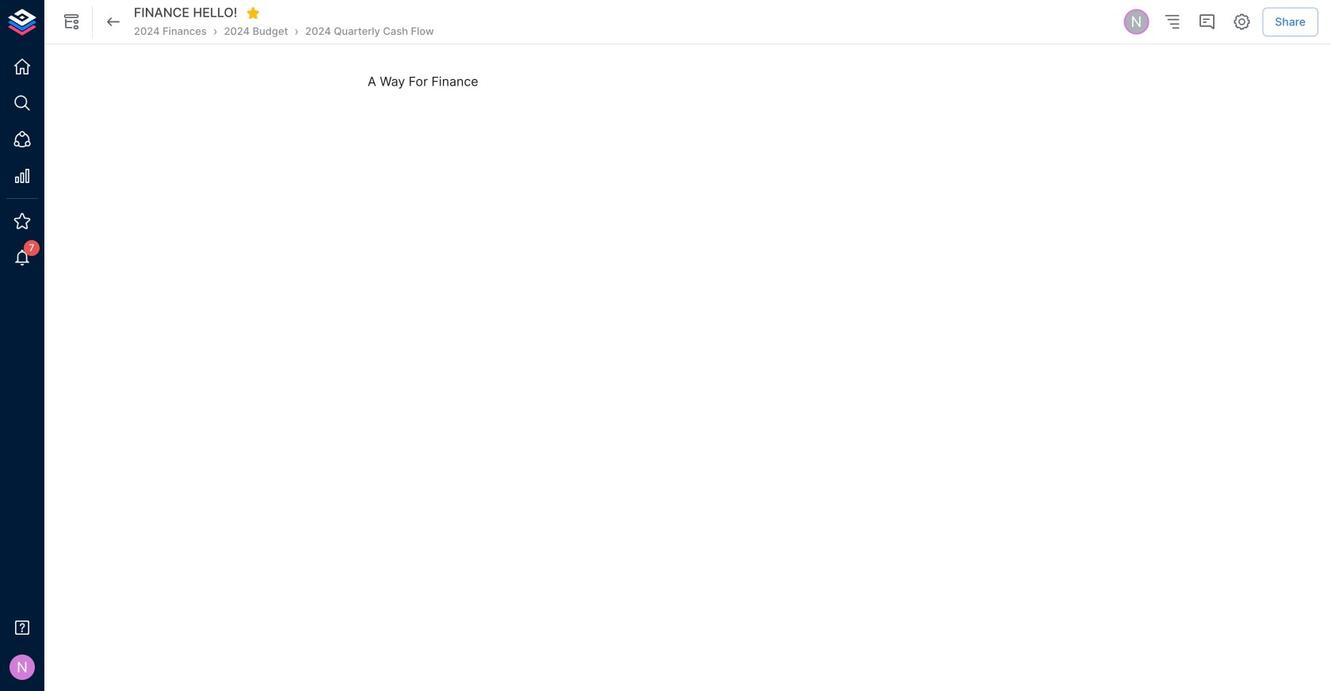 Task type: describe. For each thing, give the bounding box(es) containing it.
table of contents image
[[1163, 12, 1182, 31]]

settings image
[[1233, 12, 1252, 31]]



Task type: vqa. For each thing, say whether or not it's contained in the screenshot.
https:// Text Field
no



Task type: locate. For each thing, give the bounding box(es) containing it.
remove favorite image
[[246, 6, 260, 20]]

comments image
[[1198, 12, 1217, 31]]

go back image
[[104, 12, 123, 31]]

show wiki image
[[62, 12, 81, 31]]



